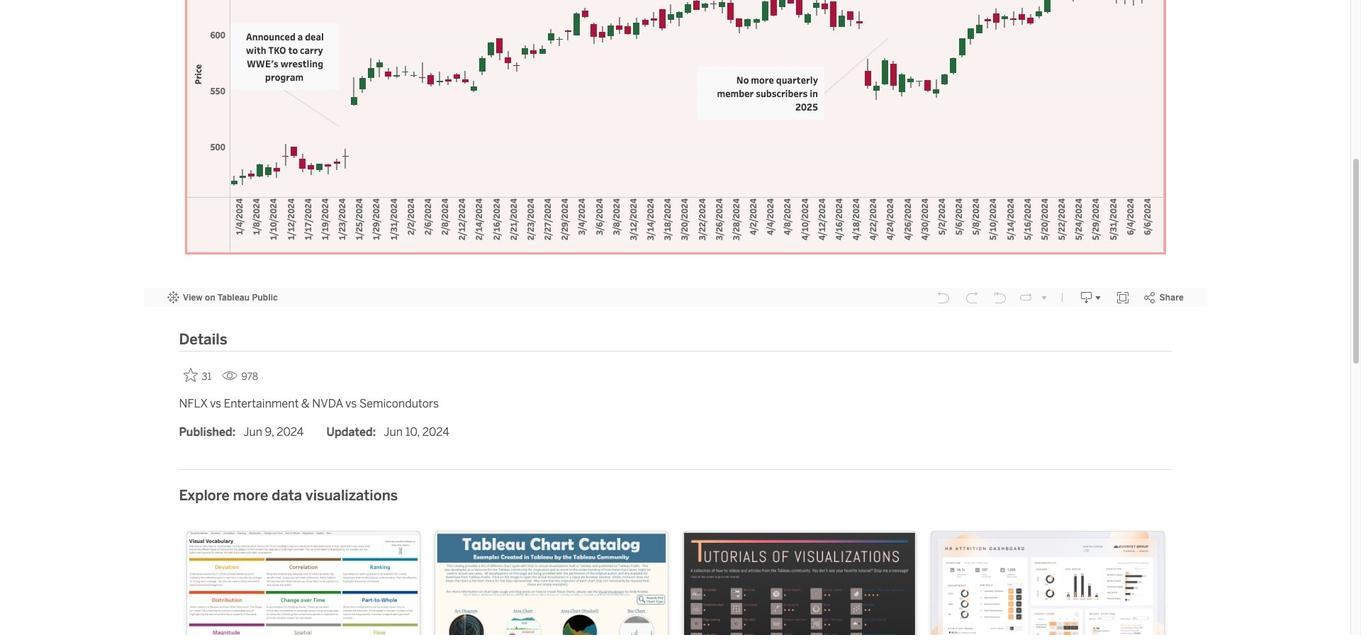 Task type: locate. For each thing, give the bounding box(es) containing it.
workbook thumbnail image
[[187, 532, 419, 635], [435, 532, 668, 635], [683, 532, 916, 635], [931, 532, 1164, 635]]

1 workbook thumbnail image from the left
[[187, 532, 419, 635]]

Add Favorite button
[[179, 364, 216, 387]]

4 workbook thumbnail image from the left
[[931, 532, 1164, 635]]



Task type: describe. For each thing, give the bounding box(es) containing it.
3 workbook thumbnail image from the left
[[683, 532, 916, 635]]

2 workbook thumbnail image from the left
[[435, 532, 668, 635]]

add favorite image
[[183, 368, 197, 382]]

explore more data visualizations heading
[[179, 470, 398, 507]]



Task type: vqa. For each thing, say whether or not it's contained in the screenshot.
third WORKBOOK THUMBNAIL from the right
yes



